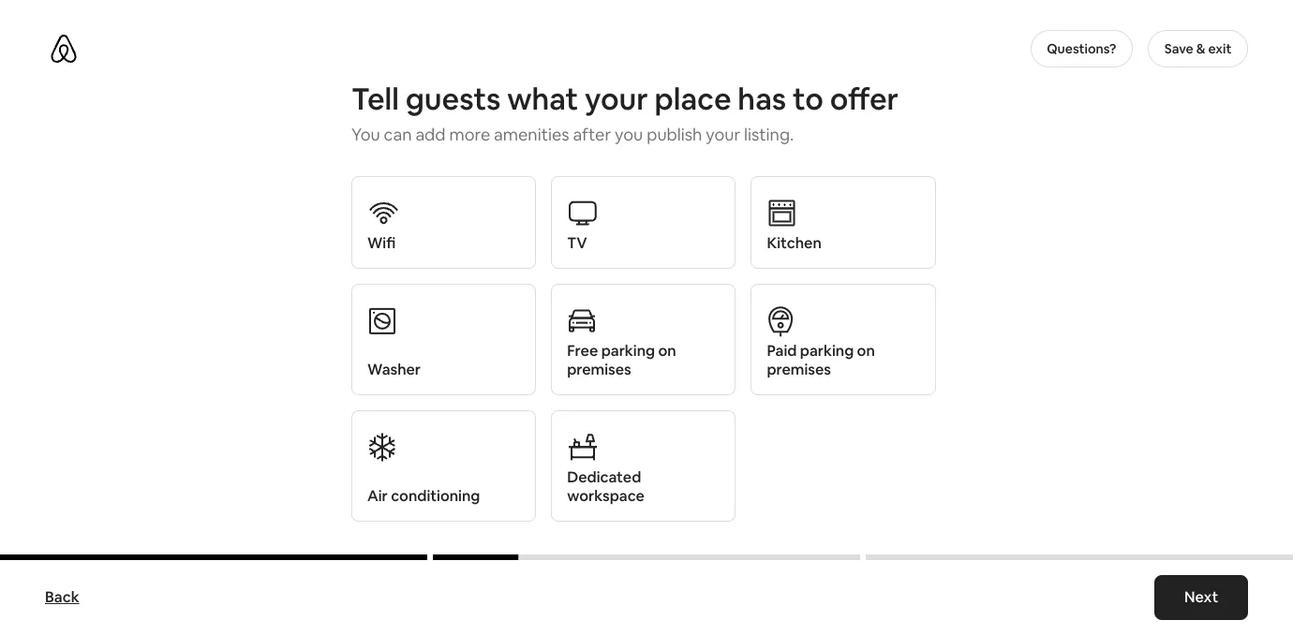 Task type: locate. For each thing, give the bounding box(es) containing it.
2 premises from the left
[[767, 360, 831, 379]]

0 horizontal spatial on
[[658, 341, 676, 361]]

1 parking from the left
[[601, 341, 655, 361]]

on
[[658, 341, 676, 361], [857, 341, 875, 361]]

save & exit button
[[1148, 30, 1248, 67]]

your up you on the left of the page
[[585, 80, 648, 118]]

parking
[[601, 341, 655, 361], [800, 341, 854, 361]]

parking inside free parking on premises
[[601, 341, 655, 361]]

free parking on premises
[[567, 341, 676, 379]]

air
[[367, 486, 388, 506]]

Kitchen button
[[751, 176, 936, 269]]

questions? button
[[1030, 30, 1133, 67]]

on inside free parking on premises
[[658, 341, 676, 361]]

what
[[507, 80, 578, 118]]

Washer button
[[351, 284, 536, 395]]

parking right 'free'
[[601, 341, 655, 361]]

premises inside free parking on premises
[[567, 360, 631, 379]]

premises for free
[[567, 360, 631, 379]]

guests
[[405, 80, 501, 118]]

1 horizontal spatial on
[[857, 341, 875, 361]]

0 horizontal spatial premises
[[567, 360, 631, 379]]

exit
[[1208, 40, 1232, 57]]

2 on from the left
[[857, 341, 875, 361]]

0 vertical spatial your
[[585, 80, 648, 118]]

0 horizontal spatial parking
[[601, 341, 655, 361]]

1 horizontal spatial your
[[706, 124, 740, 145]]

on for paid parking on premises
[[857, 341, 875, 361]]

on right paid
[[857, 341, 875, 361]]

&
[[1196, 40, 1205, 57]]

next
[[1184, 587, 1218, 607]]

2 parking from the left
[[800, 341, 854, 361]]

your
[[585, 80, 648, 118], [706, 124, 740, 145]]

amenities
[[494, 124, 569, 145]]

save
[[1164, 40, 1193, 57]]

conditioning
[[391, 486, 480, 506]]

on inside paid parking on premises
[[857, 341, 875, 361]]

1 horizontal spatial parking
[[800, 341, 854, 361]]

premises
[[567, 360, 631, 379], [767, 360, 831, 379]]

parking right paid
[[800, 341, 854, 361]]

on right 'free'
[[658, 341, 676, 361]]

workspace
[[567, 486, 645, 506]]

back button
[[36, 579, 89, 617]]

TV button
[[551, 176, 736, 269]]

tv
[[567, 233, 587, 253]]

your left listing.
[[706, 124, 740, 145]]

Dedicated workspace button
[[551, 410, 736, 522]]

1 horizontal spatial premises
[[767, 360, 831, 379]]

tell guests what your place has to offer you can add more amenities after you publish your listing.
[[351, 80, 899, 145]]

air conditioning
[[367, 486, 480, 506]]

wifi
[[367, 233, 396, 253]]

kitchen
[[767, 233, 822, 253]]

1 premises from the left
[[567, 360, 631, 379]]

1 vertical spatial your
[[706, 124, 740, 145]]

premises inside paid parking on premises
[[767, 360, 831, 379]]

you
[[615, 124, 643, 145]]

premises for paid
[[767, 360, 831, 379]]

paid
[[767, 341, 797, 361]]

parking inside paid parking on premises
[[800, 341, 854, 361]]

1 on from the left
[[658, 341, 676, 361]]



Task type: describe. For each thing, give the bounding box(es) containing it.
Paid parking on premises button
[[751, 284, 936, 395]]

paid parking on premises
[[767, 341, 875, 379]]

after
[[573, 124, 611, 145]]

has
[[738, 80, 786, 118]]

back
[[45, 587, 79, 607]]

publish
[[647, 124, 702, 145]]

dedicated
[[567, 468, 641, 487]]

to
[[793, 80, 824, 118]]

listing.
[[744, 124, 794, 145]]

dedicated workspace
[[567, 468, 645, 506]]

more
[[449, 124, 490, 145]]

add
[[415, 124, 446, 145]]

on for free parking on premises
[[658, 341, 676, 361]]

next button
[[1154, 575, 1248, 620]]

tell
[[351, 80, 399, 118]]

washer
[[367, 360, 421, 379]]

save & exit
[[1164, 40, 1232, 57]]

offer
[[830, 80, 899, 118]]

can
[[384, 124, 412, 145]]

Wifi button
[[351, 176, 536, 269]]

free
[[567, 341, 598, 361]]

parking for free
[[601, 341, 655, 361]]

0 horizontal spatial your
[[585, 80, 648, 118]]

Free parking on premises button
[[551, 284, 736, 395]]

Air conditioning button
[[351, 410, 536, 522]]

questions?
[[1047, 40, 1116, 57]]

place
[[654, 80, 731, 118]]

parking for paid
[[800, 341, 854, 361]]

you
[[351, 124, 380, 145]]



Task type: vqa. For each thing, say whether or not it's contained in the screenshot.
Nov associated with Sun, Nov 5 3:00 PM–3:45 PM (PST) Private groups only
no



